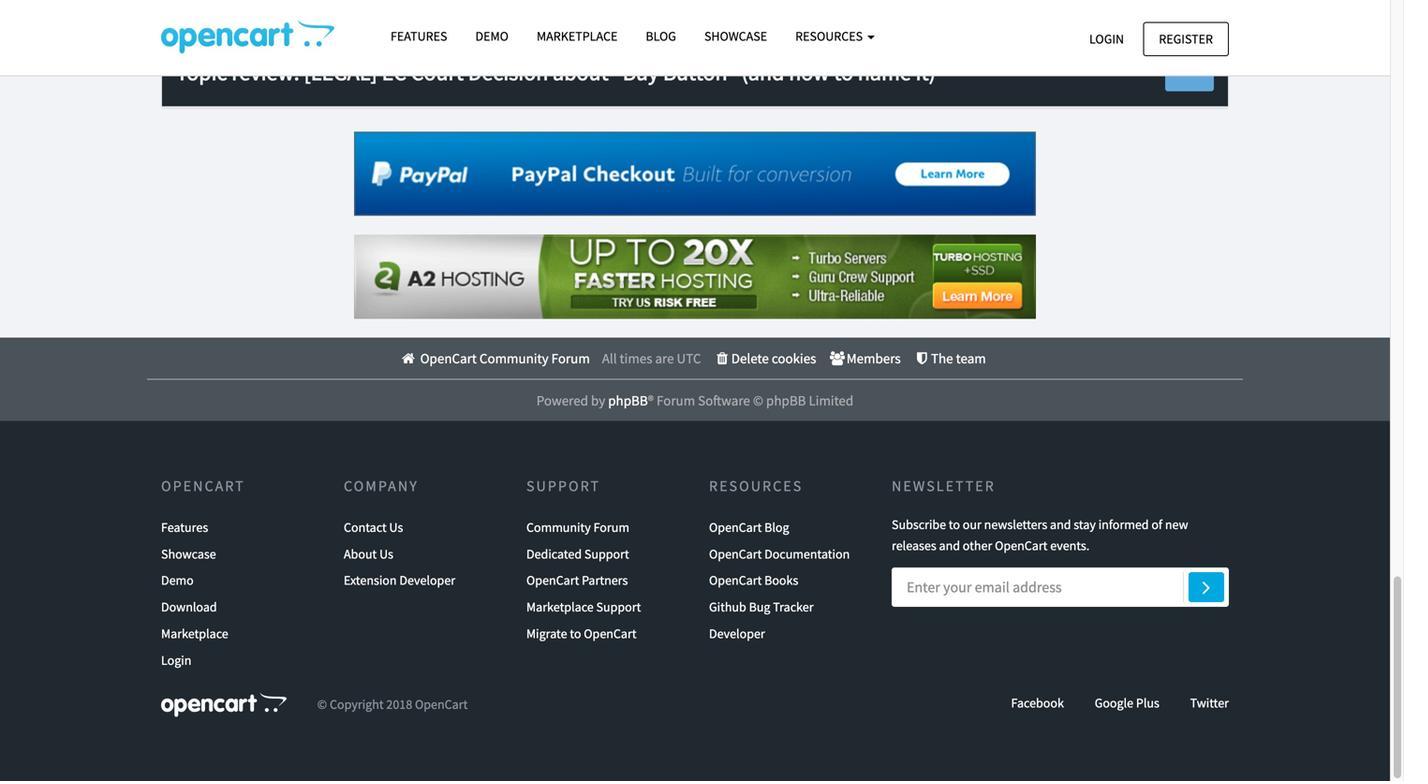 Task type: locate. For each thing, give the bounding box(es) containing it.
Enter your email address text field
[[892, 568, 1230, 608]]

©
[[753, 392, 764, 410], [318, 696, 327, 713]]

footer
[[0, 338, 1391, 421]]

0 horizontal spatial phpbb
[[608, 392, 648, 410]]

© right software
[[753, 392, 764, 410]]

forum
[[552, 350, 590, 368], [657, 392, 696, 410], [594, 519, 630, 536]]

features link up download
[[161, 514, 208, 541]]

blog up '"buy'
[[646, 28, 677, 45]]

1 horizontal spatial login link
[[1074, 22, 1141, 56]]

about
[[553, 58, 609, 86]]

times
[[620, 350, 653, 368]]

support for marketplace
[[597, 599, 641, 616]]

1 horizontal spatial developer
[[710, 626, 766, 642]]

1 horizontal spatial phpbb
[[767, 392, 806, 410]]

login
[[1090, 30, 1125, 47], [161, 652, 192, 669]]

github
[[710, 599, 747, 616]]

0 horizontal spatial showcase link
[[161, 541, 216, 568]]

1 vertical spatial to
[[949, 516, 961, 533]]

us for about us
[[380, 546, 394, 563]]

1 vertical spatial us
[[380, 546, 394, 563]]

us right the contact
[[389, 519, 403, 536]]

company
[[344, 477, 419, 496]]

0 vertical spatial features link
[[377, 20, 462, 53]]

2 vertical spatial marketplace
[[161, 626, 228, 642]]

the team link
[[914, 350, 987, 368]]

1 horizontal spatial login
[[1090, 30, 1125, 47]]

0 vertical spatial to
[[834, 58, 854, 86]]

1 horizontal spatial demo
[[476, 28, 509, 45]]

2 vertical spatial forum
[[594, 519, 630, 536]]

and up events.
[[1051, 516, 1072, 533]]

0 horizontal spatial marketplace link
[[161, 621, 228, 648]]

0 horizontal spatial login
[[161, 652, 192, 669]]

(and
[[742, 58, 785, 86]]

0 horizontal spatial ©
[[318, 696, 327, 713]]

to inside subscribe to our newsletters and stay informed of new releases and other opencart events.
[[949, 516, 961, 533]]

and left other
[[940, 537, 961, 554]]

0 vertical spatial community
[[480, 350, 549, 368]]

1 vertical spatial features link
[[161, 514, 208, 541]]

delete
[[732, 350, 769, 368]]

dedicated support
[[527, 546, 630, 563]]

phpbb down cookies
[[767, 392, 806, 410]]

to for subscribe to our newsletters and stay informed of new releases and other opencart events.
[[949, 516, 961, 533]]

migrate to opencart link
[[527, 621, 637, 648]]

opencart image
[[161, 693, 287, 717]]

copyright
[[330, 696, 384, 713]]

0 vertical spatial and
[[1051, 516, 1072, 533]]

0 vertical spatial showcase
[[705, 28, 768, 45]]

1 horizontal spatial showcase
[[705, 28, 768, 45]]

bug
[[749, 599, 771, 616]]

about us
[[344, 546, 394, 563]]

showcase up (and in the top right of the page
[[705, 28, 768, 45]]

2 vertical spatial to
[[570, 626, 582, 642]]

features
[[391, 28, 448, 45], [161, 519, 208, 536]]

opencart inside 'opencart blog' link
[[710, 519, 762, 536]]

0 vertical spatial marketplace link
[[523, 20, 632, 53]]

download
[[161, 599, 217, 616]]

support up community forum
[[527, 477, 601, 496]]

forum up dedicated support
[[594, 519, 630, 536]]

1 horizontal spatial features
[[391, 28, 448, 45]]

support inside marketplace support link
[[597, 599, 641, 616]]

login left register
[[1090, 30, 1125, 47]]

0 horizontal spatial demo
[[161, 572, 194, 589]]

marketplace support
[[527, 599, 641, 616]]

demo link up download
[[161, 568, 194, 594]]

menu bar
[[157, 338, 1230, 379]]

®
[[648, 392, 654, 410]]

marketplace up about
[[537, 28, 618, 45]]

1 vertical spatial forum
[[657, 392, 696, 410]]

1 horizontal spatial marketplace link
[[523, 20, 632, 53]]

angle right image
[[1203, 577, 1211, 599]]

marketplace link up about
[[523, 20, 632, 53]]

"buy
[[613, 58, 659, 86]]

demo up decision
[[476, 28, 509, 45]]

0 vertical spatial ©
[[753, 392, 764, 410]]

developer down github in the right bottom of the page
[[710, 626, 766, 642]]

opencart partners link
[[527, 568, 628, 594]]

features link up "court"
[[377, 20, 462, 53]]

menu bar inside "footer"
[[157, 338, 1230, 379]]

showcase link up (and in the top right of the page
[[691, 20, 782, 53]]

of
[[1152, 516, 1163, 533]]

marketplace up migrate
[[527, 599, 594, 616]]

marketplace link
[[523, 20, 632, 53], [161, 621, 228, 648]]

angle down image
[[1182, 66, 1199, 80]]

1 vertical spatial resources
[[710, 477, 803, 496]]

topic
[[176, 58, 227, 86]]

demo for the bottommost demo link
[[161, 572, 194, 589]]

1 vertical spatial ©
[[318, 696, 327, 713]]

us for contact us
[[389, 519, 403, 536]]

to for migrate to opencart
[[570, 626, 582, 642]]

phpbb
[[608, 392, 648, 410], [767, 392, 806, 410]]

0 vertical spatial login
[[1090, 30, 1125, 47]]

1 vertical spatial blog
[[765, 519, 790, 536]]

contact us link
[[344, 514, 403, 541]]

1 vertical spatial showcase
[[161, 546, 216, 563]]

developer
[[400, 572, 456, 589], [710, 626, 766, 642]]

opencart inside opencart documentation 'link'
[[710, 546, 762, 563]]

login link left register link
[[1074, 22, 1141, 56]]

us
[[389, 519, 403, 536], [380, 546, 394, 563]]

opencart community forum link
[[400, 350, 590, 368]]

0 vertical spatial support
[[527, 477, 601, 496]]

0 vertical spatial features
[[391, 28, 448, 45]]

new
[[1166, 516, 1189, 533]]

0 vertical spatial resources
[[796, 28, 866, 45]]

1 horizontal spatial demo link
[[462, 20, 523, 53]]

0 vertical spatial forum
[[552, 350, 590, 368]]

demo
[[476, 28, 509, 45], [161, 572, 194, 589]]

showcase
[[705, 28, 768, 45], [161, 546, 216, 563]]

0 horizontal spatial showcase
[[161, 546, 216, 563]]

0 horizontal spatial to
[[570, 626, 582, 642]]

1 horizontal spatial ©
[[753, 392, 764, 410]]

0 horizontal spatial login link
[[161, 648, 192, 674]]

0 vertical spatial login link
[[1074, 22, 1141, 56]]

1 horizontal spatial showcase link
[[691, 20, 782, 53]]

support
[[527, 477, 601, 496], [585, 546, 630, 563], [597, 599, 641, 616]]

2 horizontal spatial forum
[[657, 392, 696, 410]]

opencart inside the "opencart partners" link
[[527, 572, 580, 589]]

demo link up decision
[[462, 20, 523, 53]]

resources
[[796, 28, 866, 45], [710, 477, 803, 496]]

1 horizontal spatial blog
[[765, 519, 790, 536]]

features for showcase
[[161, 519, 208, 536]]

0 horizontal spatial blog
[[646, 28, 677, 45]]

menu bar containing opencart community forum
[[157, 338, 1230, 379]]

releases
[[892, 537, 937, 554]]

cookies
[[772, 350, 817, 368]]

community up dedicated
[[527, 519, 591, 536]]

1 vertical spatial features
[[161, 519, 208, 536]]

community
[[480, 350, 549, 368], [527, 519, 591, 536]]

0 vertical spatial showcase link
[[691, 20, 782, 53]]

features up download
[[161, 519, 208, 536]]

delete cookies link
[[714, 350, 817, 368]]

1 horizontal spatial and
[[1051, 516, 1072, 533]]

demo link
[[462, 20, 523, 53], [161, 568, 194, 594]]

features link
[[377, 20, 462, 53], [161, 514, 208, 541]]

demo up download
[[161, 572, 194, 589]]

phpbb right by
[[608, 392, 648, 410]]

blog
[[646, 28, 677, 45], [765, 519, 790, 536]]

1 vertical spatial and
[[940, 537, 961, 554]]

software
[[698, 392, 751, 410]]

opencart
[[420, 350, 477, 368], [161, 477, 245, 496], [710, 519, 762, 536], [995, 537, 1048, 554], [710, 546, 762, 563], [527, 572, 580, 589], [710, 572, 762, 589], [584, 626, 637, 642], [415, 696, 468, 713]]

developer right extension
[[400, 572, 456, 589]]

showcase for the right showcase link
[[705, 28, 768, 45]]

opencart inside opencart books link
[[710, 572, 762, 589]]

1 vertical spatial showcase link
[[161, 541, 216, 568]]

features link for showcase
[[161, 514, 208, 541]]

opencart for opencart partners
[[527, 572, 580, 589]]

© left copyright at the left of page
[[318, 696, 327, 713]]

contact
[[344, 519, 387, 536]]

how
[[789, 58, 830, 86]]

0 vertical spatial demo link
[[462, 20, 523, 53]]

showcase link
[[691, 20, 782, 53], [161, 541, 216, 568]]

1 vertical spatial support
[[585, 546, 630, 563]]

support down "partners"
[[597, 599, 641, 616]]

resources up opencart blog
[[710, 477, 803, 496]]

partners
[[582, 572, 628, 589]]

1 horizontal spatial features link
[[377, 20, 462, 53]]

opencart for opencart documentation
[[710, 546, 762, 563]]

download link
[[161, 594, 217, 621]]

marketplace support link
[[527, 594, 641, 621]]

showcase link up download
[[161, 541, 216, 568]]

trash image
[[714, 352, 732, 366]]

to down marketplace support link
[[570, 626, 582, 642]]

1 vertical spatial demo link
[[161, 568, 194, 594]]

1 phpbb from the left
[[608, 392, 648, 410]]

forum right ®
[[657, 392, 696, 410]]

login down download link
[[161, 652, 192, 669]]

0 horizontal spatial features
[[161, 519, 208, 536]]

2 horizontal spatial to
[[949, 516, 961, 533]]

us right the about
[[380, 546, 394, 563]]

© copyright 2018 opencart
[[318, 696, 468, 713]]

dedicated support link
[[527, 541, 630, 568]]

0 vertical spatial demo
[[476, 28, 509, 45]]

marketplace down download link
[[161, 626, 228, 642]]

login link down download link
[[161, 648, 192, 674]]

support up "partners"
[[585, 546, 630, 563]]

login for login link to the top
[[1090, 30, 1125, 47]]

features up "court"
[[391, 28, 448, 45]]

support inside dedicated support link
[[585, 546, 630, 563]]

community up powered
[[480, 350, 549, 368]]

0 horizontal spatial developer
[[400, 572, 456, 589]]

opencart books
[[710, 572, 799, 589]]

0 horizontal spatial and
[[940, 537, 961, 554]]

1 vertical spatial login
[[161, 652, 192, 669]]

marketplace link down download
[[161, 621, 228, 648]]

0 vertical spatial us
[[389, 519, 403, 536]]

to left the "our"
[[949, 516, 961, 533]]

to right how
[[834, 58, 854, 86]]

to
[[834, 58, 854, 86], [949, 516, 961, 533], [570, 626, 582, 642]]

1 vertical spatial demo
[[161, 572, 194, 589]]

showcase up download
[[161, 546, 216, 563]]

opencart for opencart blog
[[710, 519, 762, 536]]

register link
[[1144, 22, 1230, 56]]

community inside "footer"
[[480, 350, 549, 368]]

ec
[[382, 58, 407, 86]]

forum left all
[[552, 350, 590, 368]]

resources up how
[[796, 28, 866, 45]]

home image
[[400, 352, 418, 366]]

decision
[[468, 58, 549, 86]]

events.
[[1051, 537, 1090, 554]]

all times are utc
[[602, 350, 702, 368]]

blog up opencart documentation
[[765, 519, 790, 536]]

0 horizontal spatial features link
[[161, 514, 208, 541]]

marketplace
[[537, 28, 618, 45], [527, 599, 594, 616], [161, 626, 228, 642]]

0 horizontal spatial demo link
[[161, 568, 194, 594]]

login link
[[1074, 22, 1141, 56], [161, 648, 192, 674]]

1 vertical spatial community
[[527, 519, 591, 536]]

2 vertical spatial support
[[597, 599, 641, 616]]



Task type: vqa. For each thing, say whether or not it's contained in the screenshot.
»
no



Task type: describe. For each thing, give the bounding box(es) containing it.
migrate to opencart
[[527, 626, 637, 642]]

paypal payment gateway image
[[354, 132, 1037, 216]]

newsletter
[[892, 477, 996, 496]]

opencart for opencart community forum
[[420, 350, 477, 368]]

our
[[963, 516, 982, 533]]

opencart for opencart
[[161, 477, 245, 496]]

opencart blog link
[[710, 514, 790, 541]]

members link
[[829, 350, 901, 368]]

phpbb link
[[608, 392, 648, 410]]

facebook link
[[1012, 695, 1065, 712]]

name
[[858, 58, 912, 86]]

0 horizontal spatial forum
[[552, 350, 590, 368]]

documentation
[[765, 546, 850, 563]]

other
[[963, 537, 993, 554]]

court
[[411, 58, 464, 86]]

powered
[[537, 392, 589, 410]]

plus
[[1137, 695, 1160, 712]]

the team
[[932, 350, 987, 368]]

it)
[[916, 58, 936, 86]]

a2 hosting image
[[354, 235, 1037, 319]]

extension
[[344, 572, 397, 589]]

2018
[[386, 696, 413, 713]]

1 vertical spatial marketplace
[[527, 599, 594, 616]]

limited
[[809, 392, 854, 410]]

subscribe
[[892, 516, 947, 533]]

shield image
[[914, 352, 932, 366]]

opencart inside subscribe to our newsletters and stay informed of new releases and other opencart events.
[[995, 537, 1048, 554]]

login for bottommost login link
[[161, 652, 192, 669]]

google
[[1095, 695, 1134, 712]]

blog link
[[632, 20, 691, 53]]

1 horizontal spatial forum
[[594, 519, 630, 536]]

about us link
[[344, 541, 394, 568]]

powered by phpbb ® forum software © phpbb limited
[[537, 392, 854, 410]]

button"
[[663, 58, 737, 86]]

migrate
[[527, 626, 568, 642]]

opencart inside migrate to opencart link
[[584, 626, 637, 642]]

github bug tracker
[[710, 599, 814, 616]]

1 vertical spatial login link
[[161, 648, 192, 674]]

features link for demo
[[377, 20, 462, 53]]

dedicated
[[527, 546, 582, 563]]

team
[[957, 350, 987, 368]]

1 vertical spatial developer
[[710, 626, 766, 642]]

features for demo
[[391, 28, 448, 45]]

stay
[[1074, 516, 1097, 533]]

opencart books link
[[710, 568, 799, 594]]

opencart partners
[[527, 572, 628, 589]]

opencart for opencart books
[[710, 572, 762, 589]]

contact us
[[344, 519, 403, 536]]

topic review: [legal] ec court decision about "buy button" (and how to name it)
[[176, 58, 936, 86]]

all
[[602, 350, 617, 368]]

developer link
[[710, 621, 766, 648]]

[legal]
[[304, 58, 378, 86]]

showcase for the bottommost showcase link
[[161, 546, 216, 563]]

twitter
[[1191, 695, 1230, 712]]

informed
[[1099, 516, 1150, 533]]

google plus link
[[1095, 695, 1160, 712]]

support for dedicated
[[585, 546, 630, 563]]

members
[[847, 350, 901, 368]]

0 vertical spatial marketplace
[[537, 28, 618, 45]]

group image
[[829, 352, 847, 366]]

opencart community forum
[[418, 350, 590, 368]]

review:
[[232, 58, 300, 86]]

extension developer link
[[344, 568, 456, 594]]

about
[[344, 546, 377, 563]]

resources link
[[782, 20, 889, 53]]

books
[[765, 572, 799, 589]]

community forum link
[[527, 514, 630, 541]]

register
[[1160, 30, 1214, 47]]

opencart documentation
[[710, 546, 850, 563]]

1 horizontal spatial to
[[834, 58, 854, 86]]

tracker
[[774, 599, 814, 616]]

subscribe to our newsletters and stay informed of new releases and other opencart events.
[[892, 516, 1189, 554]]

resources inside "link"
[[796, 28, 866, 45]]

opencart blog
[[710, 519, 790, 536]]

0 vertical spatial blog
[[646, 28, 677, 45]]

facebook
[[1012, 695, 1065, 712]]

community forum
[[527, 519, 630, 536]]

google plus
[[1095, 695, 1160, 712]]

delete cookies
[[732, 350, 817, 368]]

by
[[591, 392, 606, 410]]

newsletters
[[985, 516, 1048, 533]]

footer containing opencart community forum
[[0, 338, 1391, 421]]

demo for the topmost demo link
[[476, 28, 509, 45]]

extension developer
[[344, 572, 456, 589]]

utc
[[677, 350, 702, 368]]

the
[[932, 350, 954, 368]]

2 phpbb from the left
[[767, 392, 806, 410]]

are
[[656, 350, 674, 368]]

1 vertical spatial marketplace link
[[161, 621, 228, 648]]

0 vertical spatial developer
[[400, 572, 456, 589]]

github bug tracker link
[[710, 594, 814, 621]]

opencart documentation link
[[710, 541, 850, 568]]



